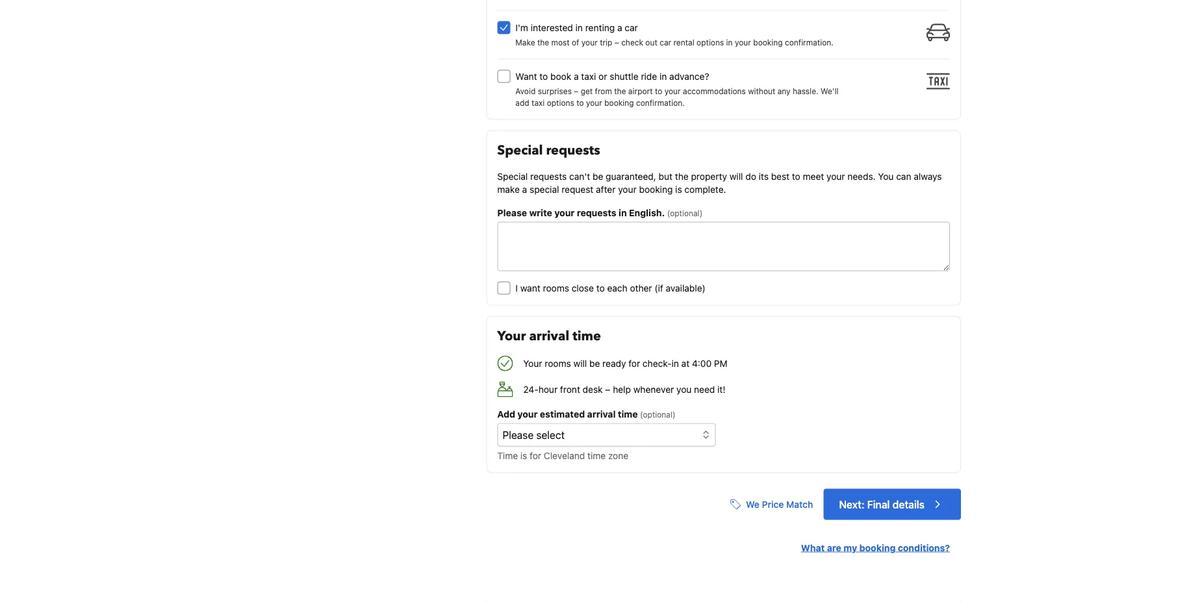 Task type: locate. For each thing, give the bounding box(es) containing it.
be up "after"
[[593, 171, 604, 182]]

is
[[676, 184, 683, 195], [521, 451, 528, 461]]

to left each
[[597, 283, 605, 294]]

needs.
[[848, 171, 876, 182]]

2 vertical spatial time
[[588, 451, 606, 461]]

0 vertical spatial is
[[676, 184, 683, 195]]

be for guaranteed,
[[593, 171, 604, 182]]

other
[[630, 283, 653, 294]]

0 vertical spatial the
[[538, 38, 550, 47]]

from
[[595, 87, 612, 96]]

taxi
[[582, 71, 597, 82], [532, 99, 545, 108]]

at
[[682, 358, 690, 369]]

your down get
[[586, 99, 603, 108]]

surprises
[[538, 87, 572, 96]]

what
[[802, 543, 825, 554]]

requests up special
[[531, 171, 567, 182]]

to left book at top left
[[540, 71, 548, 82]]

0 horizontal spatial –
[[574, 87, 579, 96]]

taxi inside avoid surprises – get from the airport to your accommodations without any hassle. we'll add taxi options to your booking confirmation.
[[532, 99, 545, 108]]

your
[[498, 327, 526, 345], [524, 358, 543, 369]]

time down 24-hour front desk – help whenever you need it!
[[618, 409, 638, 420]]

i want rooms close to each other (if available)
[[516, 283, 706, 294]]

24-
[[524, 384, 539, 395]]

for right the time
[[530, 451, 542, 461]]

confirmation. up hassle.
[[785, 38, 834, 47]]

1 vertical spatial special
[[498, 171, 528, 182]]

– left help
[[606, 384, 611, 395]]

please
[[498, 208, 527, 218]]

1 vertical spatial your
[[524, 358, 543, 369]]

a right book at top left
[[574, 71, 579, 82]]

0 horizontal spatial options
[[547, 99, 575, 108]]

ready
[[603, 358, 626, 369]]

in
[[576, 22, 583, 33], [727, 38, 733, 47], [660, 71, 667, 82], [619, 208, 627, 218], [672, 358, 679, 369]]

special
[[498, 142, 543, 159], [498, 171, 528, 182]]

taxi left the or
[[582, 71, 597, 82]]

1 vertical spatial options
[[547, 99, 575, 108]]

without
[[749, 87, 776, 96]]

1 vertical spatial requests
[[531, 171, 567, 182]]

its
[[759, 171, 769, 182]]

we
[[747, 499, 760, 510]]

the right but
[[675, 171, 689, 182]]

1 vertical spatial be
[[590, 358, 600, 369]]

1 horizontal spatial confirmation.
[[785, 38, 834, 47]]

1 vertical spatial for
[[530, 451, 542, 461]]

– inside avoid surprises – get from the airport to your accommodations without any hassle. we'll add taxi options to your booking confirmation.
[[574, 87, 579, 96]]

0 vertical spatial for
[[629, 358, 641, 369]]

0 vertical spatial special
[[498, 142, 543, 159]]

is left complete.
[[676, 184, 683, 195]]

1 vertical spatial arrival
[[588, 409, 616, 420]]

to
[[540, 71, 548, 82], [655, 87, 663, 96], [577, 99, 584, 108], [793, 171, 801, 182], [597, 283, 605, 294]]

will up "front" at the bottom of the page
[[574, 358, 587, 369]]

confirmation. down airport
[[637, 99, 685, 108]]

0 vertical spatial confirmation.
[[785, 38, 834, 47]]

0 vertical spatial requests
[[546, 142, 601, 159]]

0 vertical spatial options
[[697, 38, 725, 47]]

to right best
[[793, 171, 801, 182]]

2 horizontal spatial a
[[618, 22, 623, 33]]

want
[[521, 283, 541, 294]]

rooms
[[543, 283, 570, 294], [545, 358, 571, 369]]

the down shuttle at the top of page
[[615, 87, 626, 96]]

0 horizontal spatial arrival
[[530, 327, 570, 345]]

1 vertical spatial car
[[660, 38, 672, 47]]

your rooms will be ready for check-in at 4:00 pm
[[524, 358, 728, 369]]

for right ready
[[629, 358, 641, 369]]

for
[[629, 358, 641, 369], [530, 451, 542, 461]]

you
[[879, 171, 894, 182]]

the left "most"
[[538, 38, 550, 47]]

confirmation.
[[785, 38, 834, 47], [637, 99, 685, 108]]

2 horizontal spatial –
[[615, 38, 620, 47]]

rooms right want
[[543, 283, 570, 294]]

car
[[625, 22, 638, 33], [660, 38, 672, 47]]

be
[[593, 171, 604, 182], [590, 358, 600, 369]]

special requests
[[498, 142, 601, 159]]

be for ready
[[590, 358, 600, 369]]

requests down "after"
[[577, 208, 617, 218]]

i
[[516, 283, 518, 294]]

(optional) down complete.
[[668, 209, 703, 218]]

special inside special requests can't be guaranteed, but the property will do its best to meet your needs. you can always make a special request after your booking is complete.
[[498, 171, 528, 182]]

requests
[[546, 142, 601, 159], [531, 171, 567, 182], [577, 208, 617, 218]]

we price match
[[747, 499, 814, 510]]

1 vertical spatial confirmation.
[[637, 99, 685, 108]]

add your estimated arrival time (optional)
[[498, 409, 676, 420]]

is right the time
[[521, 451, 528, 461]]

0 vertical spatial be
[[593, 171, 604, 182]]

0 horizontal spatial the
[[538, 38, 550, 47]]

in up 'of'
[[576, 22, 583, 33]]

24-hour front desk – help whenever you need it!
[[524, 384, 726, 395]]

0 horizontal spatial for
[[530, 451, 542, 461]]

2 vertical spatial a
[[523, 184, 528, 195]]

do
[[746, 171, 757, 182]]

0 vertical spatial taxi
[[582, 71, 597, 82]]

2 horizontal spatial the
[[675, 171, 689, 182]]

1 horizontal spatial car
[[660, 38, 672, 47]]

time left 'zone'
[[588, 451, 606, 461]]

your down i
[[498, 327, 526, 345]]

confirmation. inside avoid surprises – get from the airport to your accommodations without any hassle. we'll add taxi options to your booking confirmation.
[[637, 99, 685, 108]]

your
[[582, 38, 598, 47], [735, 38, 752, 47], [665, 87, 681, 96], [586, 99, 603, 108], [827, 171, 846, 182], [619, 184, 637, 195], [555, 208, 575, 218], [518, 409, 538, 420]]

1 special from the top
[[498, 142, 543, 159]]

are
[[828, 543, 842, 554]]

time for arrival
[[618, 409, 638, 420]]

i'm
[[516, 22, 529, 33]]

–
[[615, 38, 620, 47], [574, 87, 579, 96], [606, 384, 611, 395]]

or
[[599, 71, 608, 82]]

in left the at on the bottom right of page
[[672, 358, 679, 369]]

0 horizontal spatial car
[[625, 22, 638, 33]]

requests up "can't"
[[546, 142, 601, 159]]

0 horizontal spatial confirmation.
[[637, 99, 685, 108]]

arrival down want
[[530, 327, 570, 345]]

booking down from
[[605, 99, 634, 108]]

special for special requests can't be guaranteed, but the property will do its best to meet your needs. you can always make a special request after your booking is complete.
[[498, 171, 528, 182]]

1 vertical spatial rooms
[[545, 358, 571, 369]]

1 vertical spatial the
[[615, 87, 626, 96]]

1 vertical spatial a
[[574, 71, 579, 82]]

requests inside special requests can't be guaranteed, but the property will do its best to meet your needs. you can always make a special request after your booking is complete.
[[531, 171, 567, 182]]

booking inside special requests can't be guaranteed, but the property will do its best to meet your needs. you can always make a special request after your booking is complete.
[[640, 184, 673, 195]]

2 special from the top
[[498, 171, 528, 182]]

is inside special requests can't be guaranteed, but the property will do its best to meet your needs. you can always make a special request after your booking is complete.
[[676, 184, 683, 195]]

0 vertical spatial –
[[615, 38, 620, 47]]

front
[[560, 384, 581, 395]]

0 horizontal spatial is
[[521, 451, 528, 461]]

1 vertical spatial time
[[618, 409, 638, 420]]

be inside special requests can't be guaranteed, but the property will do its best to meet your needs. you can always make a special request after your booking is complete.
[[593, 171, 604, 182]]

– right trip
[[615, 38, 620, 47]]

booking
[[754, 38, 783, 47], [605, 99, 634, 108], [640, 184, 673, 195], [860, 543, 896, 554]]

booking down but
[[640, 184, 673, 195]]

taxi right add
[[532, 99, 545, 108]]

to down get
[[577, 99, 584, 108]]

1 vertical spatial (optional)
[[640, 410, 676, 419]]

car right out
[[660, 38, 672, 47]]

(optional) inside add your estimated arrival time (optional)
[[640, 410, 676, 419]]

in right rental
[[727, 38, 733, 47]]

it!
[[718, 384, 726, 395]]

options down surprises
[[547, 99, 575, 108]]

1 vertical spatial taxi
[[532, 99, 545, 108]]

a right make
[[523, 184, 528, 195]]

the
[[538, 38, 550, 47], [615, 87, 626, 96], [675, 171, 689, 182]]

time up your rooms will be ready for check-in at 4:00 pm
[[573, 327, 601, 345]]

0 vertical spatial car
[[625, 22, 638, 33]]

0 vertical spatial will
[[730, 171, 744, 182]]

0 vertical spatial your
[[498, 327, 526, 345]]

0 horizontal spatial a
[[523, 184, 528, 195]]

booking right "my"
[[860, 543, 896, 554]]

need
[[695, 384, 715, 395]]

0 vertical spatial (optional)
[[668, 209, 703, 218]]

rooms up hour
[[545, 358, 571, 369]]

(optional) down whenever
[[640, 410, 676, 419]]

a up check at the right of page
[[618, 22, 623, 33]]

(if
[[655, 283, 664, 294]]

1 horizontal spatial options
[[697, 38, 725, 47]]

best
[[772, 171, 790, 182]]

0 vertical spatial a
[[618, 22, 623, 33]]

a
[[618, 22, 623, 33], [574, 71, 579, 82], [523, 184, 528, 195]]

booking inside avoid surprises – get from the airport to your accommodations without any hassle. we'll add taxi options to your booking confirmation.
[[605, 99, 634, 108]]

your up without
[[735, 38, 752, 47]]

1 horizontal spatial the
[[615, 87, 626, 96]]

the inside special requests can't be guaranteed, but the property will do its best to meet your needs. you can always make a special request after your booking is complete.
[[675, 171, 689, 182]]

want
[[516, 71, 537, 82]]

– left get
[[574, 87, 579, 96]]

desk
[[583, 384, 603, 395]]

most
[[552, 38, 570, 47]]

in left english. at top
[[619, 208, 627, 218]]

options right rental
[[697, 38, 725, 47]]

0 horizontal spatial taxi
[[532, 99, 545, 108]]

any
[[778, 87, 791, 96]]

time
[[573, 327, 601, 345], [618, 409, 638, 420], [588, 451, 606, 461]]

renting
[[586, 22, 615, 33]]

group
[[498, 0, 956, 109]]

we'll
[[821, 87, 839, 96]]

1 horizontal spatial –
[[606, 384, 611, 395]]

car up check at the right of page
[[625, 22, 638, 33]]

will
[[730, 171, 744, 182], [574, 358, 587, 369]]

None text field
[[498, 222, 951, 272]]

advance?
[[670, 71, 710, 82]]

1 horizontal spatial will
[[730, 171, 744, 182]]

1 horizontal spatial is
[[676, 184, 683, 195]]

arrival down desk
[[588, 409, 616, 420]]

will left 'do'
[[730, 171, 744, 182]]

2 vertical spatial the
[[675, 171, 689, 182]]

1 vertical spatial will
[[574, 358, 587, 369]]

be left ready
[[590, 358, 600, 369]]

1 horizontal spatial a
[[574, 71, 579, 82]]

2 vertical spatial –
[[606, 384, 611, 395]]

your up the 24-
[[524, 358, 543, 369]]

options
[[697, 38, 725, 47], [547, 99, 575, 108]]

1 vertical spatial –
[[574, 87, 579, 96]]



Task type: describe. For each thing, give the bounding box(es) containing it.
help
[[613, 384, 631, 395]]

but
[[659, 171, 673, 182]]

please write your requests in english. (optional)
[[498, 208, 703, 218]]

guaranteed,
[[606, 171, 657, 182]]

available)
[[666, 283, 706, 294]]

your right meet
[[827, 171, 846, 182]]

cleveland
[[544, 451, 585, 461]]

requests for special requests
[[546, 142, 601, 159]]

get
[[581, 87, 593, 96]]

time
[[498, 451, 518, 461]]

check-
[[643, 358, 672, 369]]

meet
[[803, 171, 825, 182]]

can't
[[570, 171, 591, 182]]

check
[[622, 38, 644, 47]]

will inside special requests can't be guaranteed, but the property will do its best to meet your needs. you can always make a special request after your booking is complete.
[[730, 171, 744, 182]]

estimated
[[540, 409, 585, 420]]

can
[[897, 171, 912, 182]]

0 vertical spatial rooms
[[543, 283, 570, 294]]

you
[[677, 384, 692, 395]]

0 vertical spatial time
[[573, 327, 601, 345]]

details
[[893, 499, 925, 511]]

1 horizontal spatial taxi
[[582, 71, 597, 82]]

2 vertical spatial requests
[[577, 208, 617, 218]]

we price match button
[[726, 493, 819, 517]]

special for special requests
[[498, 142, 543, 159]]

to inside special requests can't be guaranteed, but the property will do its best to meet your needs. you can always make a special request after your booking is complete.
[[793, 171, 801, 182]]

out
[[646, 38, 658, 47]]

my
[[844, 543, 858, 554]]

close
[[572, 283, 594, 294]]

avoid
[[516, 87, 536, 96]]

always
[[914, 171, 942, 182]]

what are my booking conditions? link
[[802, 543, 951, 554]]

4:00 pm
[[692, 358, 728, 369]]

0 horizontal spatial will
[[574, 358, 587, 369]]

make the most of your trip – check out car rental options in your booking confirmation.
[[516, 38, 834, 47]]

next: final details button
[[824, 489, 962, 521]]

options inside avoid surprises – get from the airport to your accommodations without any hassle. we'll add taxi options to your booking confirmation.
[[547, 99, 575, 108]]

your for your rooms will be ready for check-in at 4:00 pm
[[524, 358, 543, 369]]

ride
[[641, 71, 658, 82]]

avoid surprises – get from the airport to your accommodations without any hassle. we'll add taxi options to your booking confirmation.
[[516, 87, 839, 108]]

i'm interested in renting a car
[[516, 22, 638, 33]]

your right 'of'
[[582, 38, 598, 47]]

a inside special requests can't be guaranteed, but the property will do its best to meet your needs. you can always make a special request after your booking is complete.
[[523, 184, 528, 195]]

hour
[[539, 384, 558, 395]]

booking up without
[[754, 38, 783, 47]]

of
[[572, 38, 580, 47]]

hassle.
[[793, 87, 819, 96]]

book
[[551, 71, 572, 82]]

time for cleveland
[[588, 451, 606, 461]]

next: final details
[[840, 499, 925, 511]]

1 horizontal spatial arrival
[[588, 409, 616, 420]]

want to book a taxi or shuttle ride in advance?
[[516, 71, 710, 82]]

(optional) inside please write your requests in english. (optional)
[[668, 209, 703, 218]]

make
[[498, 184, 520, 195]]

final
[[868, 499, 890, 511]]

whenever
[[634, 384, 674, 395]]

rental
[[674, 38, 695, 47]]

your down guaranteed,
[[619, 184, 637, 195]]

requests for special requests can't be guaranteed, but the property will do its best to meet your needs. you can always make a special request after your booking is complete.
[[531, 171, 567, 182]]

1 horizontal spatial for
[[629, 358, 641, 369]]

conditions?
[[899, 543, 951, 554]]

english.
[[629, 208, 665, 218]]

match
[[787, 499, 814, 510]]

accommodations
[[683, 87, 746, 96]]

your arrival time
[[498, 327, 601, 345]]

your down advance?
[[665, 87, 681, 96]]

after
[[596, 184, 616, 195]]

airport
[[629, 87, 653, 96]]

zone
[[609, 451, 629, 461]]

your right write in the left of the page
[[555, 208, 575, 218]]

to down ride
[[655, 87, 663, 96]]

interested
[[531, 22, 573, 33]]

special requests can't be guaranteed, but the property will do its best to meet your needs. you can always make a special request after your booking is complete.
[[498, 171, 942, 195]]

special
[[530, 184, 559, 195]]

1 vertical spatial is
[[521, 451, 528, 461]]

shuttle
[[610, 71, 639, 82]]

0 vertical spatial arrival
[[530, 327, 570, 345]]

your for your arrival time
[[498, 327, 526, 345]]

request
[[562, 184, 594, 195]]

write
[[530, 208, 553, 218]]

your right add
[[518, 409, 538, 420]]

time is for cleveland time zone
[[498, 451, 629, 461]]

what are my booking conditions?
[[802, 543, 951, 554]]

next:
[[840, 499, 865, 511]]

price
[[762, 499, 784, 510]]

complete.
[[685, 184, 727, 195]]

in right ride
[[660, 71, 667, 82]]

group containing i'm interested in renting a car
[[498, 0, 956, 109]]

add
[[516, 99, 530, 108]]

each
[[608, 283, 628, 294]]

the inside avoid surprises – get from the airport to your accommodations without any hassle. we'll add taxi options to your booking confirmation.
[[615, 87, 626, 96]]

trip
[[600, 38, 613, 47]]

add
[[498, 409, 516, 420]]

make
[[516, 38, 535, 47]]



Task type: vqa. For each thing, say whether or not it's contained in the screenshot.
requests to the top
yes



